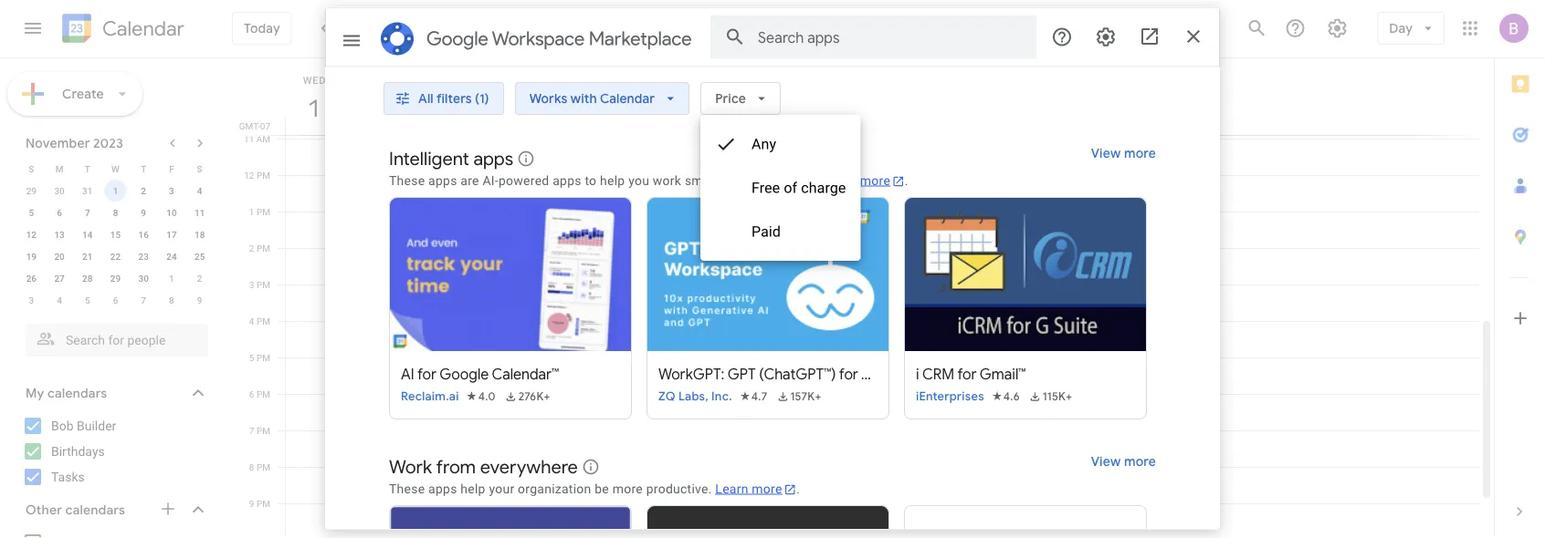 Task type: vqa. For each thing, say whether or not it's contained in the screenshot.


Task type: locate. For each thing, give the bounding box(es) containing it.
10 pm from the top
[[257, 499, 270, 510]]

2 down 25 element
[[197, 273, 202, 284]]

0 horizontal spatial 7
[[85, 207, 90, 218]]

2023 up "w"
[[93, 135, 123, 151]]

pm down the 7 pm
[[257, 462, 270, 473]]

5 down 28 element
[[85, 295, 90, 306]]

0 vertical spatial 4
[[197, 185, 202, 196]]

8
[[113, 207, 118, 218], [169, 295, 174, 306], [249, 462, 254, 473]]

2 vertical spatial 2
[[197, 273, 202, 284]]

9 up 16 "element"
[[141, 207, 146, 218]]

1 row from the top
[[17, 158, 214, 180]]

9 inside grid
[[249, 499, 254, 510]]

9 pm from the top
[[257, 462, 270, 473]]

0 horizontal spatial 8
[[113, 207, 118, 218]]

pm up 4 pm
[[257, 279, 270, 290]]

16
[[138, 229, 149, 240]]

pm for 5 pm
[[257, 353, 270, 363]]

0 vertical spatial 1
[[113, 185, 118, 196]]

4 up 11 element
[[197, 185, 202, 196]]

1 vertical spatial 11
[[194, 207, 205, 218]]

2 vertical spatial 5
[[249, 353, 254, 363]]

tab list
[[1495, 58, 1545, 487]]

1 vertical spatial 8
[[169, 295, 174, 306]]

row containing 26
[[17, 268, 214, 290]]

pm for 8 pm
[[257, 462, 270, 473]]

8 inside 'december 8' element
[[169, 295, 174, 306]]

1 vertical spatial 5
[[85, 295, 90, 306]]

15
[[110, 229, 121, 240]]

s
[[29, 163, 34, 174], [197, 163, 202, 174]]

december 6 element
[[105, 290, 126, 311]]

0 horizontal spatial 11
[[194, 207, 205, 218]]

1 vertical spatial 29
[[110, 273, 121, 284]]

17 element
[[161, 224, 183, 246]]

2 horizontal spatial 8
[[249, 462, 254, 473]]

9 down december 2 element
[[197, 295, 202, 306]]

1 horizontal spatial 11
[[244, 133, 254, 144]]

07
[[260, 121, 270, 132]]

1 inside cell
[[113, 185, 118, 196]]

pm down 5 pm
[[257, 389, 270, 400]]

december 4 element
[[48, 290, 70, 311]]

4
[[197, 185, 202, 196], [57, 295, 62, 306], [249, 316, 254, 327]]

6 down 29 element at the left of page
[[113, 295, 118, 306]]

2 vertical spatial 1
[[169, 273, 174, 284]]

4 pm
[[249, 316, 270, 327]]

1,
[[487, 16, 500, 41]]

10
[[166, 207, 177, 218]]

11
[[244, 133, 254, 144], [194, 207, 205, 218]]

1 horizontal spatial t
[[141, 163, 146, 174]]

5 row from the top
[[17, 246, 214, 268]]

1 vertical spatial november
[[26, 135, 90, 151]]

8 for 'december 8' element
[[169, 295, 174, 306]]

row
[[17, 158, 214, 180], [17, 180, 214, 202], [17, 202, 214, 224], [17, 224, 214, 246], [17, 246, 214, 268], [17, 268, 214, 290], [17, 290, 214, 311]]

calendars inside dropdown button
[[47, 386, 107, 402]]

1 horizontal spatial 7
[[141, 295, 146, 306]]

calendars up bob builder
[[47, 386, 107, 402]]

0 vertical spatial 6
[[57, 207, 62, 218]]

2 horizontal spatial 1
[[249, 206, 254, 217]]

1 up 'december 8' element
[[169, 273, 174, 284]]

11 for 11 am
[[244, 133, 254, 144]]

0 horizontal spatial 29
[[26, 185, 37, 196]]

3 pm from the top
[[257, 243, 270, 254]]

1 horizontal spatial 29
[[110, 273, 121, 284]]

pm up "3 pm"
[[257, 243, 270, 254]]

2 horizontal spatial 4
[[249, 316, 254, 327]]

11 up 18
[[194, 207, 205, 218]]

1 vertical spatial 2
[[249, 243, 254, 254]]

s up october 29 element
[[29, 163, 34, 174]]

30 for "october 30" 'element' in the left top of the page
[[54, 185, 65, 196]]

november 2023 grid
[[17, 158, 214, 311]]

0 vertical spatial 12
[[244, 170, 254, 181]]

2 pm from the top
[[257, 206, 270, 217]]

pm down am
[[257, 170, 270, 181]]

1 horizontal spatial 12
[[244, 170, 254, 181]]

3 down f on the top left
[[169, 185, 174, 196]]

3 down 26 element
[[29, 295, 34, 306]]

0 vertical spatial calendars
[[47, 386, 107, 402]]

3 row from the top
[[17, 202, 214, 224]]

1 vertical spatial 3
[[249, 279, 254, 290]]

other calendars
[[26, 503, 125, 519]]

november
[[387, 16, 483, 41], [26, 135, 90, 151]]

t up october 31 element
[[85, 163, 90, 174]]

19 element
[[20, 246, 42, 268]]

None search field
[[0, 317, 226, 357]]

3
[[169, 185, 174, 196], [249, 279, 254, 290], [29, 295, 34, 306]]

1
[[113, 185, 118, 196], [249, 206, 254, 217], [169, 273, 174, 284]]

29 down 22 on the top of the page
[[110, 273, 121, 284]]

0 vertical spatial 30
[[54, 185, 65, 196]]

1 pm from the top
[[257, 170, 270, 181]]

6
[[57, 207, 62, 218], [113, 295, 118, 306], [249, 389, 254, 400]]

6 row from the top
[[17, 268, 214, 290]]

1 vertical spatial calendars
[[65, 503, 125, 519]]

2 vertical spatial 8
[[249, 462, 254, 473]]

30 inside 'element'
[[54, 185, 65, 196]]

6 inside grid
[[249, 389, 254, 400]]

1 horizontal spatial 8
[[169, 295, 174, 306]]

0 horizontal spatial 2
[[141, 185, 146, 196]]

1 down '12 pm'
[[249, 206, 254, 217]]

5 inside grid
[[249, 353, 254, 363]]

5 up 6 pm
[[249, 353, 254, 363]]

12 up 19
[[26, 229, 37, 240]]

1 horizontal spatial 4
[[197, 185, 202, 196]]

0 vertical spatial 29
[[26, 185, 37, 196]]

12 element
[[20, 224, 42, 246]]

2023 right 1,
[[504, 16, 549, 41]]

0 horizontal spatial s
[[29, 163, 34, 174]]

5 pm from the top
[[257, 316, 270, 327]]

16 element
[[133, 224, 155, 246]]

december 2 element
[[189, 268, 211, 290]]

13 element
[[48, 224, 70, 246]]

pm for 6 pm
[[257, 389, 270, 400]]

1 vertical spatial 7
[[141, 295, 146, 306]]

4 down "3 pm"
[[249, 316, 254, 327]]

2 horizontal spatial 9
[[249, 499, 254, 510]]

0 horizontal spatial 12
[[26, 229, 37, 240]]

2 horizontal spatial 2
[[249, 243, 254, 254]]

0 horizontal spatial t
[[85, 163, 90, 174]]

2 vertical spatial 4
[[249, 316, 254, 327]]

4 inside grid
[[249, 316, 254, 327]]

s right f on the top left
[[197, 163, 202, 174]]

2 vertical spatial 3
[[29, 295, 34, 306]]

row group
[[17, 180, 214, 311]]

1 vertical spatial 1
[[249, 206, 254, 217]]

30
[[54, 185, 65, 196], [138, 273, 149, 284]]

calendars down tasks
[[65, 503, 125, 519]]

7 down 6 pm
[[249, 426, 254, 437]]

pm up 6 pm
[[257, 353, 270, 363]]

other calendars button
[[4, 496, 226, 525]]

1 vertical spatial 12
[[26, 229, 37, 240]]

1 horizontal spatial 5
[[85, 295, 90, 306]]

5 down october 29 element
[[29, 207, 34, 218]]

column header
[[285, 58, 1480, 135]]

5 for 5 pm
[[249, 353, 254, 363]]

calendars
[[47, 386, 107, 402], [65, 503, 125, 519]]

9 pm
[[249, 499, 270, 510]]

pm down 8 pm at the left of the page
[[257, 499, 270, 510]]

2 horizontal spatial 7
[[249, 426, 254, 437]]

2 vertical spatial 9
[[249, 499, 254, 510]]

november up m
[[26, 135, 90, 151]]

0 horizontal spatial 9
[[141, 207, 146, 218]]

12 for 12
[[26, 229, 37, 240]]

1 vertical spatial 4
[[57, 295, 62, 306]]

row containing 19
[[17, 246, 214, 268]]

pm for 7 pm
[[257, 426, 270, 437]]

pm down "3 pm"
[[257, 316, 270, 327]]

0 vertical spatial 11
[[244, 133, 254, 144]]

1 horizontal spatial 2
[[197, 273, 202, 284]]

7 inside grid
[[249, 426, 254, 437]]

21
[[82, 251, 93, 262]]

6 pm from the top
[[257, 353, 270, 363]]

2 right 1 cell
[[141, 185, 146, 196]]

2 row from the top
[[17, 180, 214, 202]]

2 horizontal spatial 5
[[249, 353, 254, 363]]

6 down 5 pm
[[249, 389, 254, 400]]

pm up 2 pm
[[257, 206, 270, 217]]

row containing 3
[[17, 290, 214, 311]]

7 down october 31 element
[[85, 207, 90, 218]]

pm
[[257, 170, 270, 181], [257, 206, 270, 217], [257, 243, 270, 254], [257, 279, 270, 290], [257, 316, 270, 327], [257, 353, 270, 363], [257, 389, 270, 400], [257, 426, 270, 437], [257, 462, 270, 473], [257, 499, 270, 510]]

8 down december 1 element
[[169, 295, 174, 306]]

0 vertical spatial november
[[387, 16, 483, 41]]

2
[[141, 185, 146, 196], [249, 243, 254, 254], [197, 273, 202, 284]]

0 horizontal spatial 6
[[57, 207, 62, 218]]

support image
[[1284, 17, 1306, 39]]

0 horizontal spatial 30
[[54, 185, 65, 196]]

4 pm from the top
[[257, 279, 270, 290]]

4 row from the top
[[17, 224, 214, 246]]

6 for december 6 element
[[113, 295, 118, 306]]

30 for 30 element
[[138, 273, 149, 284]]

november left 1,
[[387, 16, 483, 41]]

7 pm from the top
[[257, 389, 270, 400]]

7
[[85, 207, 90, 218], [141, 295, 146, 306], [249, 426, 254, 437]]

11 down gmt-
[[244, 133, 254, 144]]

1 vertical spatial 6
[[113, 295, 118, 306]]

grid
[[234, 58, 1494, 539]]

20
[[54, 251, 65, 262]]

2 inside grid
[[249, 243, 254, 254]]

9 down 8 pm at the left of the page
[[249, 499, 254, 510]]

1 inside grid
[[249, 206, 254, 217]]

8 for 8 pm
[[249, 462, 254, 473]]

11 am
[[244, 133, 270, 144]]

0 vertical spatial 2023
[[504, 16, 549, 41]]

t left f on the top left
[[141, 163, 146, 174]]

12 down the 11 am
[[244, 170, 254, 181]]

18 element
[[189, 224, 211, 246]]

calendars inside dropdown button
[[65, 503, 125, 519]]

2023
[[504, 16, 549, 41], [93, 135, 123, 151]]

bob
[[51, 419, 74, 434]]

12 inside november 2023 'grid'
[[26, 229, 37, 240]]

2 vertical spatial 7
[[249, 426, 254, 437]]

1 horizontal spatial november
[[387, 16, 483, 41]]

2 up "3 pm"
[[249, 243, 254, 254]]

0 horizontal spatial 1
[[113, 185, 118, 196]]

4 for 4 pm
[[249, 316, 254, 327]]

pm down 6 pm
[[257, 426, 270, 437]]

1 down "w"
[[113, 185, 118, 196]]

8 pm
[[249, 462, 270, 473]]

7 row from the top
[[17, 290, 214, 311]]

1 for 1 pm
[[249, 206, 254, 217]]

november 2023
[[26, 135, 123, 151]]

31
[[82, 185, 93, 196]]

9
[[141, 207, 146, 218], [197, 295, 202, 306], [249, 499, 254, 510]]

0 horizontal spatial november
[[26, 135, 90, 151]]

21 element
[[77, 246, 98, 268]]

7 for 7 pm
[[249, 426, 254, 437]]

11 inside november 2023 'grid'
[[194, 207, 205, 218]]

1 horizontal spatial s
[[197, 163, 202, 174]]

2 vertical spatial 6
[[249, 389, 254, 400]]

calendar
[[102, 16, 184, 42]]

2 horizontal spatial 3
[[249, 279, 254, 290]]

t
[[85, 163, 90, 174], [141, 163, 146, 174]]

29 for october 29 element
[[26, 185, 37, 196]]

pm for 3 pm
[[257, 279, 270, 290]]

29 left "october 30" 'element' in the left top of the page
[[26, 185, 37, 196]]

october 30 element
[[48, 180, 70, 202]]

30 down 23
[[138, 273, 149, 284]]

pm for 12 pm
[[257, 170, 270, 181]]

8 inside grid
[[249, 462, 254, 473]]

0 horizontal spatial 4
[[57, 295, 62, 306]]

1 horizontal spatial 2023
[[504, 16, 549, 41]]

20 element
[[48, 246, 70, 268]]

gmt-07
[[239, 121, 270, 132]]

3 inside grid
[[249, 279, 254, 290]]

6 pm
[[249, 389, 270, 400]]

2 t from the left
[[141, 163, 146, 174]]

row containing s
[[17, 158, 214, 180]]

7 for december 7 element
[[141, 295, 146, 306]]

0 horizontal spatial 3
[[29, 295, 34, 306]]

11 element
[[189, 202, 211, 224]]

29
[[26, 185, 37, 196], [110, 273, 121, 284]]

1 horizontal spatial 30
[[138, 273, 149, 284]]

6 for 6 pm
[[249, 389, 254, 400]]

1 vertical spatial 2023
[[93, 135, 123, 151]]

other
[[26, 503, 62, 519]]

30 down m
[[54, 185, 65, 196]]

1 pm
[[249, 206, 270, 217]]

0 vertical spatial 5
[[29, 207, 34, 218]]

25
[[194, 251, 205, 262]]

2 horizontal spatial 6
[[249, 389, 254, 400]]

7 down 30 element
[[141, 295, 146, 306]]

4 down 27 element
[[57, 295, 62, 306]]

1 horizontal spatial 1
[[169, 273, 174, 284]]

december 1 element
[[161, 268, 183, 290]]

8 pm from the top
[[257, 426, 270, 437]]

29 element
[[105, 268, 126, 290]]

5
[[29, 207, 34, 218], [85, 295, 90, 306], [249, 353, 254, 363]]

29 for 29 element at the left of page
[[110, 273, 121, 284]]

3 up 4 pm
[[249, 279, 254, 290]]

row containing 5
[[17, 202, 214, 224]]

26
[[26, 273, 37, 284]]

1 horizontal spatial 6
[[113, 295, 118, 306]]

1 horizontal spatial 9
[[197, 295, 202, 306]]

2 for december 2 element
[[197, 273, 202, 284]]

12
[[244, 170, 254, 181], [26, 229, 37, 240]]

6 down "october 30" 'element' in the left top of the page
[[57, 207, 62, 218]]

1 vertical spatial 9
[[197, 295, 202, 306]]

1 vertical spatial 30
[[138, 273, 149, 284]]

8 down the 7 pm
[[249, 462, 254, 473]]

8 up 15 element at the top left
[[113, 207, 118, 218]]

1 horizontal spatial 3
[[169, 185, 174, 196]]

m
[[55, 163, 63, 174]]

w
[[112, 163, 120, 174]]

my
[[26, 386, 44, 402]]



Task type: describe. For each thing, give the bounding box(es) containing it.
calendar element
[[58, 10, 184, 50]]

2 for 2 pm
[[249, 243, 254, 254]]

28 element
[[77, 268, 98, 290]]

0 vertical spatial 9
[[141, 207, 146, 218]]

gmt-
[[239, 121, 260, 132]]

october 31 element
[[77, 180, 98, 202]]

f
[[169, 163, 174, 174]]

birthdays
[[51, 444, 105, 459]]

0 vertical spatial 7
[[85, 207, 90, 218]]

14 element
[[77, 224, 98, 246]]

4 for december 4 element
[[57, 295, 62, 306]]

1 for december 1 element
[[169, 273, 174, 284]]

my calendars list
[[4, 412, 226, 492]]

15 element
[[105, 224, 126, 246]]

5 pm
[[249, 353, 270, 363]]

2 s from the left
[[197, 163, 202, 174]]

row containing 29
[[17, 180, 214, 202]]

november 1, 2023
[[387, 16, 549, 41]]

calendars for other calendars
[[65, 503, 125, 519]]

22 element
[[105, 246, 126, 268]]

22
[[110, 251, 121, 262]]

november for november 2023
[[26, 135, 90, 151]]

0 horizontal spatial 5
[[29, 207, 34, 218]]

0 vertical spatial 2
[[141, 185, 146, 196]]

28
[[82, 273, 93, 284]]

10 element
[[161, 202, 183, 224]]

december 3 element
[[20, 290, 42, 311]]

30 element
[[133, 268, 155, 290]]

27 element
[[48, 268, 70, 290]]

7 pm
[[249, 426, 270, 437]]

3 for 3 pm
[[249, 279, 254, 290]]

17
[[166, 229, 177, 240]]

december 7 element
[[133, 290, 155, 311]]

9 for 9 pm
[[249, 499, 254, 510]]

9 for december 9 element
[[197, 295, 202, 306]]

my calendars button
[[4, 379, 226, 408]]

26 element
[[20, 268, 42, 290]]

3 pm
[[249, 279, 270, 290]]

0 horizontal spatial 2023
[[93, 135, 123, 151]]

24 element
[[161, 246, 183, 268]]

pm for 1 pm
[[257, 206, 270, 217]]

18
[[194, 229, 205, 240]]

12 pm
[[244, 170, 270, 181]]

25 element
[[189, 246, 211, 268]]

23
[[138, 251, 149, 262]]

tasks
[[51, 470, 85, 485]]

december 8 element
[[161, 290, 183, 311]]

1 cell
[[101, 180, 130, 202]]

main drawer image
[[22, 17, 44, 39]]

november for november 1, 2023
[[387, 16, 483, 41]]

13
[[54, 229, 65, 240]]

grid containing gmt-07
[[234, 58, 1494, 539]]

pm for 9 pm
[[257, 499, 270, 510]]

pm for 4 pm
[[257, 316, 270, 327]]

row containing 12
[[17, 224, 214, 246]]

bob builder
[[51, 419, 116, 434]]

3 for december 3 element
[[29, 295, 34, 306]]

1 s from the left
[[29, 163, 34, 174]]

1 t from the left
[[85, 163, 90, 174]]

27
[[54, 273, 65, 284]]

5 for 'december 5' element
[[85, 295, 90, 306]]

row group containing 29
[[17, 180, 214, 311]]

my calendars
[[26, 386, 107, 402]]

23 element
[[133, 246, 155, 268]]

december 9 element
[[189, 290, 211, 311]]

19
[[26, 251, 37, 262]]

calendar heading
[[99, 16, 184, 42]]

pm for 2 pm
[[257, 243, 270, 254]]

december 5 element
[[77, 290, 98, 311]]

24
[[166, 251, 177, 262]]

builder
[[77, 419, 116, 434]]

12 for 12 pm
[[244, 170, 254, 181]]

calendars for my calendars
[[47, 386, 107, 402]]

today
[[244, 20, 280, 36]]

today button
[[232, 12, 292, 45]]

14
[[82, 229, 93, 240]]

11 for 11
[[194, 207, 205, 218]]

2 pm
[[249, 243, 270, 254]]

october 29 element
[[20, 180, 42, 202]]

0 vertical spatial 8
[[113, 207, 118, 218]]

am
[[256, 133, 270, 144]]

0 vertical spatial 3
[[169, 185, 174, 196]]



